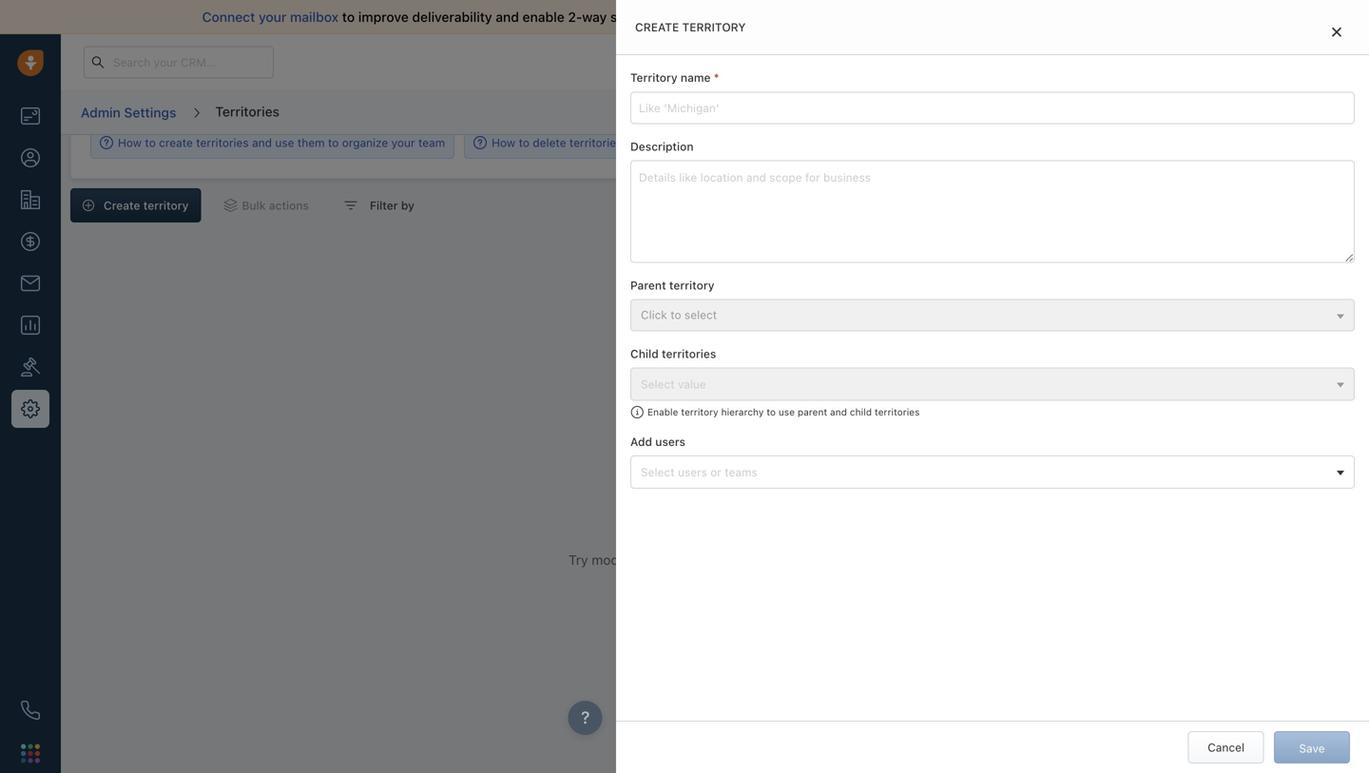 Task type: vqa. For each thing, say whether or not it's contained in the screenshot.
Connect your mailbox to improve deliverability and enable 2-way sync of email conversations. Import all your sales data so you don't have to start from scratch.
no



Task type: locate. For each thing, give the bounding box(es) containing it.
of
[[644, 9, 656, 25]]

create territory up name
[[635, 20, 746, 34]]

connect your mailbox to improve deliverability and enable 2-way sync of email conversations.
[[202, 9, 789, 25]]

2 horizontal spatial your
[[656, 552, 684, 568]]

create
[[635, 20, 679, 34], [104, 199, 140, 212]]

settings
[[124, 104, 176, 120]]

click to select
[[641, 308, 717, 322]]

1 horizontal spatial and
[[496, 9, 519, 25]]

email
[[660, 9, 693, 25]]

and inside dialog
[[831, 407, 848, 418]]

territories
[[215, 103, 280, 119]]

2 how from the left
[[492, 136, 516, 149]]

create territory inside button
[[104, 199, 189, 212]]

filter
[[370, 199, 398, 212]]

cancel button
[[1189, 732, 1265, 764]]

create territory down the create
[[104, 199, 189, 212]]

0 horizontal spatial your
[[259, 9, 287, 25]]

ends
[[908, 56, 933, 68]]

0 vertical spatial create territory
[[635, 20, 746, 34]]

to right "click"
[[671, 308, 682, 322]]

territory down the create
[[143, 199, 189, 212]]

Details like location and scope for business text field
[[631, 160, 1356, 263]]

0 vertical spatial and
[[496, 9, 519, 25]]

cancel
[[1208, 741, 1245, 754]]

sync
[[611, 9, 640, 25]]

enable territory hierarchy to use parent and child territories
[[648, 407, 920, 418]]

0 horizontal spatial how
[[118, 136, 142, 149]]

and left the enable at left
[[496, 9, 519, 25]]

how for how to create territories and use them to organize your team
[[118, 136, 142, 149]]

0 vertical spatial create
[[635, 20, 679, 34]]

container_wx8msf4aqz5i3rn1 image inside how to create territories and use them to organize your team link
[[100, 136, 113, 149]]

container_wx8msf4aqz5i3rn1 image inside how to delete territories link
[[474, 136, 487, 149]]

territories right child
[[875, 407, 920, 418]]

create territory inside dialog
[[635, 20, 746, 34]]

territories inside how to delete territories link
[[570, 136, 622, 149]]

hierarchy
[[722, 407, 764, 418]]

2 horizontal spatial container_wx8msf4aqz5i3rn1 image
[[474, 136, 487, 149]]

territory name
[[631, 71, 711, 84]]

how to create territories and use them to organize your team link
[[100, 135, 445, 151]]

Select value search field
[[636, 375, 1331, 395]]

0 vertical spatial use
[[275, 136, 294, 149]]

them
[[298, 136, 325, 149]]

create up territory
[[635, 20, 679, 34]]

or
[[729, 552, 742, 568]]

to left the create
[[145, 136, 156, 149]]

way
[[582, 9, 607, 25]]

territories
[[196, 136, 249, 149], [570, 136, 622, 149], [662, 347, 717, 361], [875, 407, 920, 418]]

territory up name
[[683, 20, 746, 34]]

your left the 'filters,'
[[656, 552, 684, 568]]

create down admin settings link
[[104, 199, 140, 212]]

1 vertical spatial use
[[779, 407, 795, 418]]

2 horizontal spatial and
[[831, 407, 848, 418]]

1 vertical spatial create
[[104, 199, 140, 212]]

1 how from the left
[[118, 136, 142, 149]]

your left team
[[392, 136, 415, 149]]

1 horizontal spatial create
[[635, 20, 679, 34]]

0 horizontal spatial create territory
[[104, 199, 189, 212]]

create territory
[[635, 20, 746, 34], [104, 199, 189, 212]]

click
[[641, 308, 668, 322]]

0 horizontal spatial container_wx8msf4aqz5i3rn1 image
[[83, 200, 94, 211]]

territories right delete
[[570, 136, 622, 149]]

enable
[[523, 9, 565, 25]]

container_wx8msf4aqz5i3rn1 image inside create territory button
[[83, 200, 94, 211]]

container_wx8msf4aqz5i3rn1 image
[[100, 136, 113, 149], [474, 136, 487, 149], [83, 200, 94, 211]]

phone element
[[11, 692, 49, 730]]

how down admin settings link
[[118, 136, 142, 149]]

territory inside button
[[143, 199, 189, 212]]

to
[[342, 9, 355, 25], [145, 136, 156, 149], [328, 136, 339, 149], [519, 136, 530, 149], [671, 308, 682, 322], [767, 407, 776, 418]]

dialog containing create territory
[[616, 0, 1370, 773]]

filter by
[[370, 199, 415, 212]]

your trial ends in 21 days
[[860, 56, 985, 68]]

1 horizontal spatial your
[[392, 136, 415, 149]]

create inside button
[[104, 199, 140, 212]]

1 vertical spatial your
[[392, 136, 415, 149]]

1 horizontal spatial container_wx8msf4aqz5i3rn1 image
[[100, 136, 113, 149]]

trial
[[886, 56, 905, 68]]

connect your mailbox link
[[202, 9, 342, 25]]

and left child
[[831, 407, 848, 418]]

2 vertical spatial and
[[831, 407, 848, 418]]

parent
[[798, 407, 828, 418]]

<span class=" ">close</span> image
[[1333, 27, 1342, 38]]

1 horizontal spatial create territory
[[635, 20, 746, 34]]

organize
[[342, 136, 388, 149]]

users
[[656, 435, 686, 449]]

use left parent
[[779, 407, 795, 418]]

your left mailbox
[[259, 9, 287, 25]]

try
[[569, 552, 588, 568]]

improve
[[358, 9, 409, 25]]

1 vertical spatial create territory
[[104, 199, 189, 212]]

admin settings link
[[80, 98, 177, 128]]

use left them
[[275, 136, 294, 149]]

child territories
[[631, 347, 717, 361]]

1 vertical spatial and
[[252, 136, 272, 149]]

use
[[275, 136, 294, 149], [779, 407, 795, 418]]

your
[[259, 9, 287, 25], [392, 136, 415, 149], [656, 552, 684, 568]]

how
[[118, 136, 142, 149], [492, 136, 516, 149]]

add users
[[631, 435, 686, 449]]

0 horizontal spatial and
[[252, 136, 272, 149]]

0 horizontal spatial create
[[104, 199, 140, 212]]

container_wx8msf4aqz5i3rn1 image for how to delete territories
[[474, 136, 487, 149]]

create
[[159, 136, 193, 149]]

1 horizontal spatial how
[[492, 136, 516, 149]]

how left delete
[[492, 136, 516, 149]]

territories inside how to create territories and use them to organize your team link
[[196, 136, 249, 149]]

dialog
[[616, 0, 1370, 773]]

mailbox
[[290, 9, 339, 25]]

and
[[496, 9, 519, 25], [252, 136, 272, 149], [831, 407, 848, 418]]

territories down click to select
[[662, 347, 717, 361]]

territories down 'territories'
[[196, 136, 249, 149]]

conversations.
[[697, 9, 789, 25]]

territory
[[683, 20, 746, 34], [143, 199, 189, 212], [670, 279, 715, 292], [681, 407, 719, 418], [812, 552, 862, 568]]

1 horizontal spatial use
[[779, 407, 795, 418]]

to left delete
[[519, 136, 530, 149]]

and for enable
[[831, 407, 848, 418]]

territory up select
[[670, 279, 715, 292]]

how to delete territories
[[492, 136, 622, 149]]

add
[[746, 552, 769, 568]]

and down 'territories'
[[252, 136, 272, 149]]



Task type: describe. For each thing, give the bounding box(es) containing it.
explore
[[1021, 55, 1062, 68]]

filter by button
[[332, 188, 427, 223]]

in
[[936, 56, 944, 68]]

add
[[631, 435, 653, 449]]

container_wx8msf4aqz5i3rn1 image for how to create territories and use them to organize your team
[[100, 136, 113, 149]]

parent
[[631, 279, 667, 292]]

0 vertical spatial your
[[259, 9, 287, 25]]

Search your CRM... text field
[[84, 46, 274, 78]]

child
[[631, 347, 659, 361]]

Like 'Michigan' text field
[[631, 92, 1356, 124]]

filters,
[[687, 552, 726, 568]]

by
[[401, 199, 415, 212]]

how for how to delete territories
[[492, 136, 516, 149]]

admin
[[81, 104, 121, 120]]

child
[[850, 407, 872, 418]]

territory
[[631, 71, 678, 84]]

create inside dialog
[[635, 20, 679, 34]]

how to delete territories link
[[474, 135, 622, 151]]

delete
[[533, 136, 567, 149]]

21
[[948, 56, 959, 68]]

2 vertical spatial your
[[656, 552, 684, 568]]

freshworks switcher image
[[21, 744, 40, 763]]

to right them
[[328, 136, 339, 149]]

use inside dialog
[[779, 407, 795, 418]]

container_wx8msf4aqz5i3rn1 image
[[344, 199, 358, 212]]

days
[[962, 56, 985, 68]]

explore plans link
[[1011, 50, 1105, 73]]

container_wx8msf4aqz5i3rn1 image for create territory
[[83, 200, 94, 211]]

parent territory
[[631, 279, 715, 292]]

Search territories text field
[[1075, 188, 1360, 221]]

admin settings
[[81, 104, 176, 120]]

properties image
[[21, 358, 40, 377]]

to right mailbox
[[342, 9, 355, 25]]

territory right new
[[812, 552, 862, 568]]

your inside how to create territories and use them to organize your team link
[[392, 136, 415, 149]]

connect
[[202, 9, 255, 25]]

2-
[[568, 9, 582, 25]]

phone image
[[21, 701, 40, 720]]

a
[[772, 552, 780, 568]]

name
[[681, 71, 711, 84]]

click to select button
[[631, 299, 1356, 332]]

how to create territories and use them to organize your team
[[118, 136, 445, 149]]

description
[[631, 140, 694, 153]]

enable
[[648, 407, 679, 418]]

deliverability
[[412, 9, 492, 25]]

and for connect
[[496, 9, 519, 25]]

select
[[685, 308, 717, 322]]

try modifying your filters, or add a new territory
[[569, 552, 862, 568]]

to right hierarchy
[[767, 407, 776, 418]]

territory right enable
[[681, 407, 719, 418]]

create territory button
[[70, 188, 201, 223]]

Select users or teams search field
[[636, 462, 1331, 482]]

team
[[419, 136, 445, 149]]

explore plans
[[1021, 55, 1095, 68]]

to inside button
[[671, 308, 682, 322]]

your
[[860, 56, 883, 68]]

modifying
[[592, 552, 653, 568]]

0 horizontal spatial use
[[275, 136, 294, 149]]

plans
[[1065, 55, 1095, 68]]

new
[[783, 552, 809, 568]]



